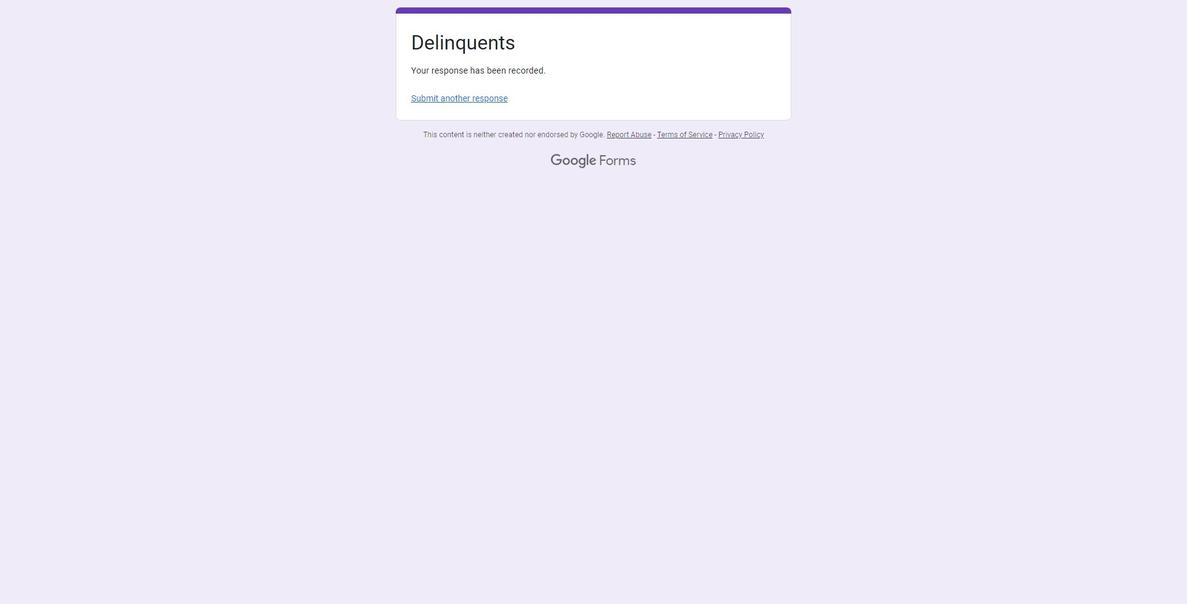 Task type: locate. For each thing, give the bounding box(es) containing it.
google image
[[551, 154, 597, 169]]

heading
[[411, 30, 776, 65]]



Task type: vqa. For each thing, say whether or not it's contained in the screenshot.
Google 'image'
yes



